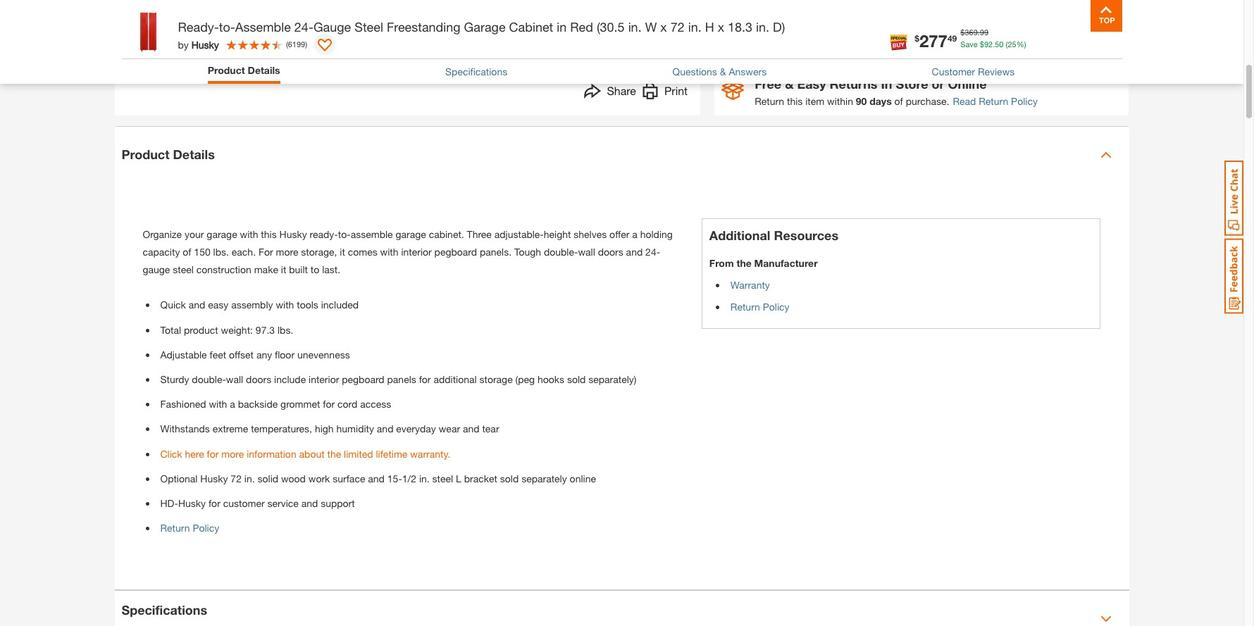 Task type: vqa. For each thing, say whether or not it's contained in the screenshot.
& for Answers
yes



Task type: locate. For each thing, give the bounding box(es) containing it.
to- up by husky
[[219, 19, 235, 35]]

store
[[896, 76, 929, 92]]

0 vertical spatial product
[[208, 64, 245, 76]]

( left )
[[286, 39, 288, 48]]

a right offer
[[632, 228, 638, 240]]

2 horizontal spatial policy
[[1012, 95, 1038, 107]]

red
[[570, 19, 593, 35]]

0 horizontal spatial lbs.
[[213, 246, 229, 258]]

0 horizontal spatial double-
[[192, 374, 226, 386]]

1 horizontal spatial wall
[[578, 246, 595, 258]]

0 horizontal spatial it
[[281, 264, 286, 276]]

$ 277 49
[[915, 31, 957, 50]]

return policy link down hd-
[[160, 522, 219, 534]]

print button
[[642, 82, 688, 103]]

to
[[422, 22, 431, 34], [921, 27, 932, 41], [311, 264, 319, 276]]

husky down ready-
[[192, 38, 219, 50]]

1 horizontal spatial 72
[[671, 19, 685, 35]]

in.
[[628, 19, 642, 35], [688, 19, 702, 35], [756, 19, 770, 35], [244, 473, 255, 485], [419, 473, 430, 485]]

1 x from the left
[[661, 19, 667, 35]]

1 horizontal spatial $
[[961, 27, 965, 37]]

1 horizontal spatial policy
[[763, 301, 790, 313]]

0 horizontal spatial $
[[915, 33, 920, 43]]

hooks
[[538, 374, 565, 386]]

specifications
[[445, 65, 508, 77], [122, 603, 207, 618]]

husky for optional
[[200, 473, 228, 485]]

gauge
[[143, 264, 170, 276]]

steel left l
[[432, 473, 453, 485]]

with down assemble
[[380, 246, 399, 258]]

1 horizontal spatial to
[[422, 22, 431, 34]]

specifications button
[[445, 64, 508, 79], [445, 64, 508, 79], [115, 592, 1130, 627]]

assemble
[[235, 19, 291, 35]]

garage up 150
[[207, 228, 237, 240]]

to left last.
[[311, 264, 319, 276]]

a inside organize your garage with this husky ready-to-assemble garage cabinet. three adjustable-height shelves offer a holding capacity of 150 lbs. each. for more storage, it comes with interior pegboard panels. tough double-wall doors and 24- gauge steel construction make it built to last.
[[632, 228, 638, 240]]

1 horizontal spatial steel
[[432, 473, 453, 485]]

0 vertical spatial steel
[[173, 264, 194, 276]]

customer
[[223, 498, 265, 510]]

0 vertical spatial of
[[895, 95, 903, 107]]

and down the work
[[301, 498, 318, 510]]

click here for more information about the limited lifetime warranty. link
[[160, 448, 451, 460]]

1 horizontal spatial double-
[[544, 246, 578, 258]]

steel right gauge
[[173, 264, 194, 276]]

0 horizontal spatial return policy link
[[160, 522, 219, 534]]

easy
[[208, 299, 229, 311]]

lbs. up construction
[[213, 246, 229, 258]]

$ inside $ 277 49
[[915, 33, 920, 43]]

0 vertical spatial lbs.
[[213, 246, 229, 258]]

0 horizontal spatial a
[[230, 398, 235, 410]]

product image image
[[125, 7, 171, 53]]

from the manufacturer
[[710, 257, 818, 269]]

information
[[247, 448, 297, 460]]

18.3
[[728, 19, 753, 35]]

wall down "offset"
[[226, 374, 243, 386]]

caret image
[[1101, 614, 1112, 625]]

return down free
[[755, 95, 785, 107]]

( inside $ 369 . 99 save $ 92 . 50 ( 25 %)
[[1006, 39, 1008, 48]]

and up lifetime
[[377, 423, 394, 435]]

warranty
[[731, 279, 770, 291]]

steel inside organize your garage with this husky ready-to-assemble garage cabinet. three adjustable-height shelves offer a holding capacity of 150 lbs. each. for more storage, it comes with interior pegboard panels. tough double-wall doors and 24- gauge steel construction make it built to last.
[[173, 264, 194, 276]]

in. left w
[[628, 19, 642, 35]]

(30.5
[[597, 19, 625, 35]]

double- down feet
[[192, 374, 226, 386]]

return down warranty
[[731, 301, 760, 313]]

2 horizontal spatial to
[[921, 27, 932, 41]]

0 horizontal spatial steel
[[173, 264, 194, 276]]

purchase.
[[906, 95, 950, 107]]

interior down cabinet.
[[401, 246, 432, 258]]

0 vertical spatial wall
[[578, 246, 595, 258]]

husky down here
[[200, 473, 228, 485]]

ready-
[[310, 228, 338, 240]]

0 vertical spatial to-
[[219, 19, 235, 35]]

0 vertical spatial specifications
[[445, 65, 508, 77]]

add to cart
[[896, 27, 958, 41]]

to inside organize your garage with this husky ready-to-assemble garage cabinet. three adjustable-height shelves offer a holding capacity of 150 lbs. each. for more storage, it comes with interior pegboard panels. tough double-wall doors and 24- gauge steel construction make it built to last.
[[311, 264, 319, 276]]

0 horizontal spatial details
[[173, 147, 215, 162]]

1 vertical spatial doors
[[246, 374, 271, 386]]

2 x from the left
[[718, 19, 725, 35]]

a up "extreme"
[[230, 398, 235, 410]]

h
[[705, 19, 714, 35]]

feet
[[210, 349, 226, 361]]

1 vertical spatial .
[[993, 39, 995, 48]]

built
[[289, 264, 308, 276]]

1 horizontal spatial (
[[1006, 39, 1008, 48]]

doors down offer
[[598, 246, 624, 258]]

& inside free & easy returns in store or online return this item within 90 days of purchase. read return policy
[[785, 76, 794, 92]]

this inside organize your garage with this husky ready-to-assemble garage cabinet. three adjustable-height shelves offer a holding capacity of 150 lbs. each. for more storage, it comes with interior pegboard panels. tough double-wall doors and 24- gauge steel construction make it built to last.
[[261, 228, 277, 240]]

pegboard down cabinet.
[[435, 246, 477, 258]]

more inside organize your garage with this husky ready-to-assemble garage cabinet. three adjustable-height shelves offer a holding capacity of 150 lbs. each. for more storage, it comes with interior pegboard panels. tough double-wall doors and 24- gauge steel construction make it built to last.
[[276, 246, 298, 258]]

return policy link down warranty
[[731, 301, 790, 313]]

0 vertical spatial pegboard
[[435, 246, 477, 258]]

1 horizontal spatial garage
[[396, 228, 426, 240]]

product
[[208, 64, 245, 76], [122, 147, 170, 162]]

0 horizontal spatial 72
[[231, 473, 242, 485]]

to right add
[[921, 27, 932, 41]]

with up "extreme"
[[209, 398, 227, 410]]

it left comes
[[340, 246, 345, 258]]

0 vertical spatial double-
[[544, 246, 578, 258]]

and inside organize your garage with this husky ready-to-assemble garage cabinet. three adjustable-height shelves offer a holding capacity of 150 lbs. each. for more storage, it comes with interior pegboard panels. tough double-wall doors and 24- gauge steel construction make it built to last.
[[626, 246, 643, 258]]

your
[[185, 228, 204, 240]]

share
[[607, 84, 636, 97]]

warranty.
[[410, 448, 451, 460]]

policy down reviews
[[1012, 95, 1038, 107]]

0 vertical spatial return policy
[[731, 301, 790, 313]]

gauge
[[314, 19, 351, 35]]

to inside add to cart button
[[921, 27, 932, 41]]

or
[[932, 76, 945, 92]]

0 horizontal spatial policy
[[193, 522, 219, 534]]

returns
[[830, 76, 878, 92]]

construction
[[196, 264, 251, 276]]

90
[[856, 95, 867, 107]]

24- up )
[[295, 19, 314, 35]]

interior down the unevenness
[[309, 374, 339, 386]]

customer
[[932, 65, 976, 77]]

to left zoom on the left top
[[422, 22, 431, 34]]

x right h
[[718, 19, 725, 35]]

0 vertical spatial doors
[[598, 246, 624, 258]]

of inside free & easy returns in store or online return this item within 90 days of purchase. read return policy
[[895, 95, 903, 107]]

49
[[948, 33, 957, 43]]

this left item
[[787, 95, 803, 107]]

feedback link image
[[1225, 238, 1244, 314]]

return policy down hd-
[[160, 522, 219, 534]]

double- down height
[[544, 246, 578, 258]]

fashioned with a backside grommet for cord access
[[160, 398, 391, 410]]

1 vertical spatial more
[[222, 448, 244, 460]]

1 horizontal spatial 24-
[[646, 246, 661, 258]]

doors up 'backside'
[[246, 374, 271, 386]]

husky
[[192, 38, 219, 50], [279, 228, 307, 240], [200, 473, 228, 485], [178, 498, 206, 510]]

0 vertical spatial 72
[[671, 19, 685, 35]]

lifetime
[[376, 448, 408, 460]]

for left customer
[[209, 498, 220, 510]]

it left the "built"
[[281, 264, 286, 276]]

2 vertical spatial policy
[[193, 522, 219, 534]]

1 horizontal spatial more
[[276, 246, 298, 258]]

in
[[881, 76, 893, 92]]

0 vertical spatial product details
[[208, 64, 280, 76]]

0 horizontal spatial (
[[286, 39, 288, 48]]

0 vertical spatial it
[[340, 246, 345, 258]]

0 vertical spatial policy
[[1012, 95, 1038, 107]]

doors
[[598, 246, 624, 258], [246, 374, 271, 386]]

policy inside free & easy returns in store or online return this item within 90 days of purchase. read return policy
[[1012, 95, 1038, 107]]

of left 150
[[183, 246, 191, 258]]

72 right w
[[671, 19, 685, 35]]

more down "extreme"
[[222, 448, 244, 460]]

50
[[995, 39, 1004, 48]]

of right days
[[895, 95, 903, 107]]

0 horizontal spatial 24-
[[295, 19, 314, 35]]

1 vertical spatial lbs.
[[278, 324, 293, 336]]

$ 369 . 99 save $ 92 . 50 ( 25 %)
[[961, 27, 1027, 48]]

1 horizontal spatial details
[[248, 64, 280, 76]]

0 horizontal spatial return policy
[[160, 522, 219, 534]]

0 vertical spatial interior
[[401, 246, 432, 258]]

0 vertical spatial a
[[632, 228, 638, 240]]

the right from
[[737, 257, 752, 269]]

sold
[[567, 374, 586, 386], [500, 473, 519, 485]]

click here for more information about the limited lifetime warranty.
[[160, 448, 451, 460]]

this inside free & easy returns in store or online return this item within 90 days of purchase. read return policy
[[787, 95, 803, 107]]

by husky
[[178, 38, 219, 50]]

with left tools
[[276, 299, 294, 311]]

( right 50
[[1006, 39, 1008, 48]]

for
[[419, 374, 431, 386], [323, 398, 335, 410], [207, 448, 219, 460], [209, 498, 220, 510]]

sold right bracket
[[500, 473, 519, 485]]

in. left 'd)'
[[756, 19, 770, 35]]

0 horizontal spatial pegboard
[[342, 374, 385, 386]]

1 horizontal spatial sold
[[567, 374, 586, 386]]

in. right 1/2
[[419, 473, 430, 485]]

fashioned
[[160, 398, 206, 410]]

24-
[[295, 19, 314, 35], [646, 246, 661, 258]]

husky left 'ready-'
[[279, 228, 307, 240]]

add to cart button
[[822, 19, 1018, 50]]

0 horizontal spatial more
[[222, 448, 244, 460]]

1 horizontal spatial product
[[208, 64, 245, 76]]

1 vertical spatial double-
[[192, 374, 226, 386]]

0 horizontal spatial wall
[[226, 374, 243, 386]]

sturdy double-wall doors include interior pegboard panels for additional storage (peg hooks sold separately)
[[160, 374, 637, 386]]

1 horizontal spatial interior
[[401, 246, 432, 258]]

1 garage from the left
[[207, 228, 237, 240]]

1 vertical spatial it
[[281, 264, 286, 276]]

0 vertical spatial more
[[276, 246, 298, 258]]

0 horizontal spatial this
[[261, 228, 277, 240]]

and down offer
[[626, 246, 643, 258]]

hover
[[363, 22, 389, 34]]

0 horizontal spatial x
[[661, 19, 667, 35]]

comes
[[348, 246, 378, 258]]

reviews
[[978, 65, 1015, 77]]

sturdy
[[160, 374, 189, 386]]

1 vertical spatial of
[[183, 246, 191, 258]]

0 horizontal spatial specifications
[[122, 603, 207, 618]]

lbs. inside organize your garage with this husky ready-to-assemble garage cabinet. three adjustable-height shelves offer a holding capacity of 150 lbs. each. for more storage, it comes with interior pegboard panels. tough double-wall doors and 24- gauge steel construction make it built to last.
[[213, 246, 229, 258]]

1 horizontal spatial return policy
[[731, 301, 790, 313]]

policy down optional
[[193, 522, 219, 534]]

& for answers
[[720, 65, 726, 77]]

a
[[632, 228, 638, 240], [230, 398, 235, 410]]

1 vertical spatial return policy
[[160, 522, 219, 534]]

product details
[[208, 64, 280, 76], [122, 147, 215, 162]]

1 ( from the left
[[1006, 39, 1008, 48]]

& up icon
[[720, 65, 726, 77]]

return policy
[[731, 301, 790, 313], [160, 522, 219, 534]]

x
[[661, 19, 667, 35], [718, 19, 725, 35]]

image
[[392, 22, 419, 34]]

quick
[[160, 299, 186, 311]]

0 horizontal spatial of
[[183, 246, 191, 258]]

hover image to zoom
[[363, 22, 459, 34]]

0 vertical spatial this
[[787, 95, 803, 107]]

& right free
[[785, 76, 794, 92]]

x right w
[[661, 19, 667, 35]]

( 6199 )
[[286, 39, 307, 48]]

in
[[557, 19, 567, 35]]

wall down shelves
[[578, 246, 595, 258]]

1 vertical spatial 24-
[[646, 246, 661, 258]]

0 horizontal spatial to
[[311, 264, 319, 276]]

add
[[896, 27, 918, 41]]

here
[[185, 448, 204, 460]]

steel
[[173, 264, 194, 276], [432, 473, 453, 485]]

1 horizontal spatial a
[[632, 228, 638, 240]]

husky down optional
[[178, 498, 206, 510]]

0 vertical spatial 24-
[[295, 19, 314, 35]]

double-
[[544, 246, 578, 258], [192, 374, 226, 386]]

return policy down warranty
[[731, 301, 790, 313]]

1 vertical spatial specifications
[[122, 603, 207, 618]]

0 horizontal spatial sold
[[500, 473, 519, 485]]

1/2
[[402, 473, 417, 485]]

to- up comes
[[338, 228, 351, 240]]

1 vertical spatial policy
[[763, 301, 790, 313]]

red husky free standing cabinets g3002tr us 66.5 image
[[124, 0, 186, 36]]

l
[[456, 473, 462, 485]]

1 vertical spatial the
[[327, 448, 341, 460]]

1 vertical spatial steel
[[432, 473, 453, 485]]

1 horizontal spatial doors
[[598, 246, 624, 258]]

policy for the left return policy link
[[193, 522, 219, 534]]

None field
[[751, 19, 781, 49]]

1 vertical spatial to-
[[338, 228, 351, 240]]

0 horizontal spatial &
[[720, 65, 726, 77]]

extreme
[[213, 423, 248, 435]]

policy down warranty
[[763, 301, 790, 313]]

pegboard up access
[[342, 374, 385, 386]]

separately
[[522, 473, 567, 485]]

.
[[978, 27, 980, 37], [993, 39, 995, 48]]

adjustable
[[160, 349, 207, 361]]

husky for by
[[192, 38, 219, 50]]

additional
[[434, 374, 477, 386]]

more up the "built"
[[276, 246, 298, 258]]

1 vertical spatial a
[[230, 398, 235, 410]]

1 horizontal spatial this
[[787, 95, 803, 107]]

wood
[[281, 473, 306, 485]]

the right the about
[[327, 448, 341, 460]]

1 horizontal spatial to-
[[338, 228, 351, 240]]

72 up customer
[[231, 473, 242, 485]]

1 horizontal spatial pegboard
[[435, 246, 477, 258]]

policy for the topmost return policy link
[[763, 301, 790, 313]]

any
[[256, 349, 272, 361]]

$ for 277
[[915, 33, 920, 43]]

24- down holding
[[646, 246, 661, 258]]

1 vertical spatial sold
[[500, 473, 519, 485]]

customer reviews button
[[932, 64, 1015, 79], [932, 64, 1015, 79]]

sold right hooks
[[567, 374, 586, 386]]

about
[[299, 448, 325, 460]]

garage left cabinet.
[[396, 228, 426, 240]]

1 horizontal spatial return policy link
[[731, 301, 790, 313]]

1 vertical spatial this
[[261, 228, 277, 240]]

this up for
[[261, 228, 277, 240]]

wear
[[439, 423, 460, 435]]

lbs. right 97.3
[[278, 324, 293, 336]]

1 vertical spatial return policy link
[[160, 522, 219, 534]]



Task type: describe. For each thing, give the bounding box(es) containing it.
1 horizontal spatial .
[[993, 39, 995, 48]]

service
[[267, 498, 299, 510]]

organize
[[143, 228, 182, 240]]

share button
[[585, 82, 636, 103]]

tough
[[514, 246, 541, 258]]

surface
[[333, 473, 365, 485]]

-
[[733, 24, 740, 44]]

display image
[[318, 39, 332, 53]]

support
[[321, 498, 355, 510]]

$ for 369
[[961, 27, 965, 37]]

and left "15-"
[[368, 473, 385, 485]]

return right 'read'
[[979, 95, 1009, 107]]

steel
[[355, 19, 383, 35]]

online
[[570, 473, 596, 485]]

offer
[[610, 228, 630, 240]]

days
[[870, 95, 892, 107]]

manufacturer
[[755, 257, 818, 269]]

total
[[160, 324, 181, 336]]

with up each.
[[240, 228, 258, 240]]

weight:
[[221, 324, 253, 336]]

of inside organize your garage with this husky ready-to-assemble garage cabinet. three adjustable-height shelves offer a holding capacity of 150 lbs. each. for more storage, it comes with interior pegboard panels. tough double-wall doors and 24- gauge steel construction make it built to last.
[[183, 246, 191, 258]]

offset
[[229, 349, 254, 361]]

ready-
[[178, 19, 219, 35]]

and left easy at left
[[189, 299, 205, 311]]

1 vertical spatial product details
[[122, 147, 215, 162]]

92
[[985, 39, 993, 48]]

panels
[[387, 374, 416, 386]]

read return policy link
[[953, 94, 1038, 108]]

1 vertical spatial pegboard
[[342, 374, 385, 386]]

pegboard inside organize your garage with this husky ready-to-assemble garage cabinet. three adjustable-height shelves offer a holding capacity of 150 lbs. each. for more storage, it comes with interior pegboard panels. tough double-wall doors and 24- gauge steel construction make it built to last.
[[435, 246, 477, 258]]

high
[[315, 423, 334, 435]]

double- inside organize your garage with this husky ready-to-assemble garage cabinet. three adjustable-height shelves offer a holding capacity of 150 lbs. each. for more storage, it comes with interior pegboard panels. tough double-wall doors and 24- gauge steel construction make it built to last.
[[544, 246, 578, 258]]

0 horizontal spatial doors
[[246, 374, 271, 386]]

work
[[309, 473, 330, 485]]

print
[[665, 84, 688, 97]]

solid
[[258, 473, 278, 485]]

cart
[[935, 27, 958, 41]]

interior inside organize your garage with this husky ready-to-assemble garage cabinet. three adjustable-height shelves offer a holding capacity of 150 lbs. each. for more storage, it comes with interior pegboard panels. tough double-wall doors and 24- gauge steel construction make it built to last.
[[401, 246, 432, 258]]

hover image to zoom button
[[200, 0, 623, 35]]

in. left the solid
[[244, 473, 255, 485]]

product
[[184, 324, 218, 336]]

hd-
[[160, 498, 178, 510]]

wall inside organize your garage with this husky ready-to-assemble garage cabinet. three adjustable-height shelves offer a holding capacity of 150 lbs. each. for more storage, it comes with interior pegboard panels. tough double-wall doors and 24- gauge steel construction make it built to last.
[[578, 246, 595, 258]]

each.
[[232, 246, 256, 258]]

24- inside organize your garage with this husky ready-to-assemble garage cabinet. three adjustable-height shelves offer a holding capacity of 150 lbs. each. for more storage, it comes with interior pegboard panels. tough double-wall doors and 24- gauge steel construction make it built to last.
[[646, 246, 661, 258]]

temperatures,
[[251, 423, 312, 435]]

w
[[645, 19, 657, 35]]

click
[[160, 448, 182, 460]]

0 vertical spatial sold
[[567, 374, 586, 386]]

panels.
[[480, 246, 512, 258]]

holding
[[640, 228, 673, 240]]

total product weight: 97.3 lbs.
[[160, 324, 293, 336]]

save
[[961, 39, 978, 48]]

and left tear
[[463, 423, 480, 435]]

floor
[[275, 349, 295, 361]]

2 horizontal spatial $
[[980, 39, 985, 48]]

1 horizontal spatial it
[[340, 246, 345, 258]]

free
[[755, 76, 782, 92]]

zoom
[[434, 22, 459, 34]]

369
[[965, 27, 978, 37]]

2 ( from the left
[[286, 39, 288, 48]]

for
[[259, 246, 273, 258]]

storage,
[[301, 246, 337, 258]]

storage
[[480, 374, 513, 386]]

last.
[[322, 264, 341, 276]]

answers
[[729, 65, 767, 77]]

access
[[360, 398, 391, 410]]

1 vertical spatial 72
[[231, 473, 242, 485]]

)
[[305, 39, 307, 48]]

for left cord
[[323, 398, 335, 410]]

0 horizontal spatial .
[[978, 27, 980, 37]]

everyday
[[396, 423, 436, 435]]

0 horizontal spatial product
[[122, 147, 170, 162]]

0 horizontal spatial interior
[[309, 374, 339, 386]]

cord
[[338, 398, 358, 410]]

2 garage from the left
[[396, 228, 426, 240]]

277
[[920, 31, 948, 50]]

freestanding
[[387, 19, 461, 35]]

& for easy
[[785, 76, 794, 92]]

0 horizontal spatial the
[[327, 448, 341, 460]]

0 vertical spatial details
[[248, 64, 280, 76]]

97.3
[[256, 324, 275, 336]]

online
[[948, 76, 987, 92]]

organize your garage with this husky ready-to-assemble garage cabinet. three adjustable-height shelves offer a holding capacity of 150 lbs. each. for more storage, it comes with interior pegboard panels. tough double-wall doors and 24- gauge steel construction make it built to last.
[[143, 228, 673, 276]]

0 horizontal spatial to-
[[219, 19, 235, 35]]

tear
[[482, 423, 499, 435]]

free & easy returns in store or online return this item within 90 days of purchase. read return policy
[[755, 76, 1038, 107]]

customer reviews
[[932, 65, 1015, 77]]

adjustable-
[[495, 228, 544, 240]]

150
[[194, 246, 211, 258]]

backside
[[238, 398, 278, 410]]

- button
[[722, 19, 751, 49]]

husky for hd-
[[178, 498, 206, 510]]

icon image
[[722, 83, 744, 100]]

cabinet.
[[429, 228, 464, 240]]

1 vertical spatial details
[[173, 147, 215, 162]]

questions & answers
[[673, 65, 767, 77]]

1 horizontal spatial lbs.
[[278, 324, 293, 336]]

quick and easy assembly with tools included
[[160, 299, 359, 311]]

return down hd-
[[160, 522, 190, 534]]

optional
[[160, 473, 198, 485]]

humidity
[[337, 423, 374, 435]]

for right panels
[[419, 374, 431, 386]]

d)
[[773, 19, 785, 35]]

three
[[467, 228, 492, 240]]

1 horizontal spatial specifications
[[445, 65, 508, 77]]

doors inside organize your garage with this husky ready-to-assemble garage cabinet. three adjustable-height shelves offer a holding capacity of 150 lbs. each. for more storage, it comes with interior pegboard panels. tough double-wall doors and 24- gauge steel construction make it built to last.
[[598, 246, 624, 258]]

live chat image
[[1225, 161, 1244, 236]]

in. left h
[[688, 19, 702, 35]]

questions
[[673, 65, 717, 77]]

%)
[[1017, 39, 1027, 48]]

to inside hover image to zoom 'button'
[[422, 22, 431, 34]]

caret image
[[1101, 149, 1112, 161]]

make
[[254, 264, 278, 276]]

for right here
[[207, 448, 219, 460]]

husky inside organize your garage with this husky ready-to-assemble garage cabinet. three adjustable-height shelves offer a holding capacity of 150 lbs. each. for more storage, it comes with interior pegboard panels. tough double-wall doors and 24- gauge steel construction make it built to last.
[[279, 228, 307, 240]]

withstands
[[160, 423, 210, 435]]

25
[[1008, 39, 1017, 48]]

resources
[[774, 228, 839, 243]]

from
[[710, 257, 734, 269]]

to- inside organize your garage with this husky ready-to-assemble garage cabinet. three adjustable-height shelves offer a holding capacity of 150 lbs. each. for more storage, it comes with interior pegboard panels. tough double-wall doors and 24- gauge steel construction make it built to last.
[[338, 228, 351, 240]]

capacity
[[143, 246, 180, 258]]

unevenness
[[297, 349, 350, 361]]

0 vertical spatial return policy link
[[731, 301, 790, 313]]

1 horizontal spatial the
[[737, 257, 752, 269]]

optional husky 72 in. solid wood work surface and 15-1/2 in. steel l bracket sold separately online
[[160, 473, 596, 485]]

hd-husky for customer service and support
[[160, 498, 355, 510]]



